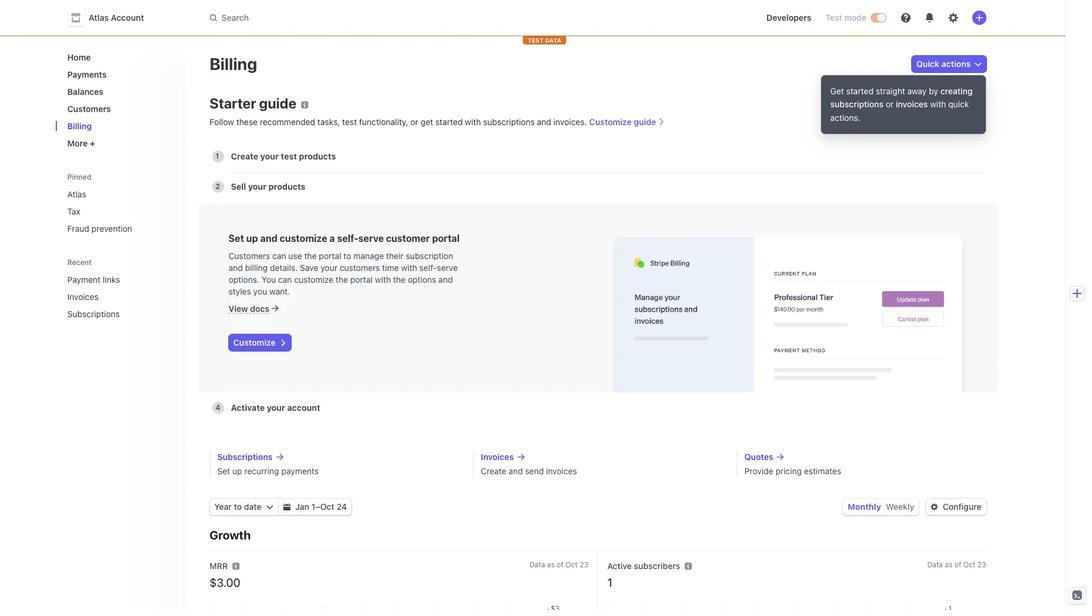 Task type: describe. For each thing, give the bounding box(es) containing it.
use
[[288, 251, 302, 261]]

data
[[545, 37, 561, 44]]

0 vertical spatial can
[[272, 251, 286, 261]]

get
[[830, 86, 844, 96]]

tax
[[67, 206, 80, 216]]

1 horizontal spatial billing
[[210, 54, 257, 74]]

–
[[315, 502, 320, 512]]

subscribers
[[634, 561, 680, 571]]

payment
[[67, 275, 101, 285]]

customize guide
[[589, 117, 656, 127]]

with up the options
[[401, 263, 417, 273]]

configure
[[943, 502, 982, 512]]

and up billing
[[260, 233, 277, 244]]

home link
[[63, 47, 176, 67]]

24
[[337, 502, 347, 512]]

recent
[[67, 258, 92, 267]]

actions.
[[830, 113, 861, 123]]

set up and customize a self-serve customer portal
[[229, 233, 460, 244]]

manage
[[353, 251, 384, 261]]

jan
[[295, 502, 309, 512]]

year
[[214, 502, 232, 512]]

payment links link
[[63, 270, 160, 289]]

links
[[103, 275, 120, 285]]

year to date
[[214, 502, 261, 512]]

help image
[[901, 13, 910, 23]]

1 horizontal spatial or
[[886, 99, 894, 109]]

weekly
[[886, 502, 914, 512]]

+
[[90, 138, 95, 148]]

account
[[111, 12, 144, 23]]

pinned
[[67, 173, 91, 181]]

creating subscriptions
[[830, 86, 973, 109]]

0 horizontal spatial oct
[[320, 502, 334, 512]]

data as of oct 23 for 1
[[927, 560, 986, 569]]

and left invoices.
[[537, 117, 551, 127]]

quotes
[[745, 452, 773, 462]]

styles
[[229, 286, 251, 296]]

4
[[216, 403, 220, 412]]

details.
[[270, 263, 298, 273]]

straight
[[876, 86, 905, 96]]

notifications image
[[925, 13, 934, 23]]

your for test
[[260, 151, 279, 161]]

oct for $3.00
[[566, 560, 578, 569]]

recurring
[[244, 466, 279, 476]]

customize for customize
[[233, 338, 276, 348]]

monthly
[[848, 502, 881, 512]]

0 horizontal spatial the
[[304, 251, 317, 261]]

functionality,
[[359, 117, 408, 127]]

0 vertical spatial subscriptions link
[[63, 304, 160, 324]]

mrr
[[210, 561, 228, 571]]

23 for 1
[[978, 560, 986, 569]]

creating
[[940, 86, 973, 96]]

developers
[[766, 12, 811, 23]]

test
[[528, 37, 544, 44]]

payments
[[67, 69, 107, 79]]

to inside popup button
[[234, 502, 242, 512]]

create for create and send invoices
[[481, 466, 506, 476]]

23 for $3.00
[[580, 560, 588, 569]]

provide pricing estimates
[[745, 466, 841, 476]]

1 vertical spatial portal
[[319, 251, 341, 261]]

of for $3.00
[[557, 560, 564, 569]]

set up recurring payments
[[217, 466, 319, 476]]

customers can use the portal to manage their subscription and billing details. save your customers time with self-serve options. you can customize the portal with the options and styles you want.
[[229, 251, 458, 296]]

balances link
[[63, 82, 176, 101]]

test mode
[[826, 12, 867, 23]]

oct for 1
[[963, 560, 976, 569]]

1 horizontal spatial subscriptions link
[[217, 451, 459, 463]]

recent element
[[55, 270, 186, 324]]

atlas link
[[63, 184, 176, 204]]

create for create your test products
[[231, 151, 258, 161]]

1 vertical spatial or
[[410, 117, 418, 127]]

1 vertical spatial products
[[269, 181, 305, 192]]

date
[[244, 502, 261, 512]]

active
[[607, 561, 632, 571]]

jan 1 – oct 24
[[295, 502, 347, 512]]

tasks,
[[317, 117, 340, 127]]

invoices inside recent element
[[67, 292, 99, 302]]

0 vertical spatial self-
[[337, 233, 358, 244]]

account
[[287, 403, 320, 413]]

docs
[[250, 304, 269, 314]]

1 horizontal spatial portal
[[350, 275, 373, 285]]

with quick actions.
[[830, 99, 969, 123]]

1 horizontal spatial invoices link
[[481, 451, 723, 463]]

quick actions button
[[912, 56, 986, 72]]

with right get
[[465, 117, 481, 127]]

customize button
[[229, 335, 291, 351]]

billing
[[245, 263, 268, 273]]

core navigation links element
[[63, 47, 176, 153]]

billing link
[[63, 116, 176, 136]]

guide for customize guide
[[634, 117, 656, 127]]

1 horizontal spatial test
[[342, 117, 357, 127]]

pinned navigation links element
[[63, 167, 179, 238]]

fraud prevention link
[[63, 219, 176, 238]]

get started straight away by
[[830, 86, 940, 96]]

data for 1
[[927, 560, 943, 569]]

view docs
[[229, 304, 269, 314]]

invoices.
[[554, 117, 587, 127]]

atlas account button
[[67, 9, 156, 26]]

1 horizontal spatial subscriptions
[[217, 452, 273, 462]]

quick
[[948, 99, 969, 109]]

set for set up and customize a self-serve customer portal
[[229, 233, 244, 244]]

sell your products
[[231, 181, 305, 192]]

quotes link
[[745, 451, 986, 463]]

customers link
[[63, 99, 176, 119]]

starter
[[210, 95, 256, 111]]

0 horizontal spatial serve
[[358, 233, 384, 244]]

follow these recommended tasks, test functionality, or get started with subscriptions and invoices.
[[210, 117, 587, 127]]

fraud
[[67, 224, 89, 234]]

0 vertical spatial customize
[[280, 233, 327, 244]]

quick
[[917, 59, 940, 69]]

0 horizontal spatial invoices
[[546, 466, 577, 476]]

1 vertical spatial test
[[281, 151, 297, 161]]

set for set up recurring payments
[[217, 466, 230, 476]]

subscriptions inside creating subscriptions
[[830, 99, 884, 109]]

self- inside customers can use the portal to manage their subscription and billing details. save your customers time with self-serve options. you can customize the portal with the options and styles you want.
[[419, 263, 437, 273]]

1 vertical spatial invoices
[[481, 452, 514, 462]]

2 horizontal spatial portal
[[432, 233, 460, 244]]

follow
[[210, 117, 234, 127]]



Task type: vqa. For each thing, say whether or not it's contained in the screenshot.
the more to the right
no



Task type: locate. For each thing, give the bounding box(es) containing it.
0 horizontal spatial or
[[410, 117, 418, 127]]

create left send
[[481, 466, 506, 476]]

0 vertical spatial customers
[[67, 104, 111, 114]]

1 vertical spatial invoices link
[[481, 451, 723, 463]]

the down time
[[393, 275, 406, 285]]

oct
[[320, 502, 334, 512], [566, 560, 578, 569], [963, 560, 976, 569]]

2 data as of oct 23 from the left
[[927, 560, 986, 569]]

0 vertical spatial test
[[342, 117, 357, 127]]

0 horizontal spatial of
[[557, 560, 564, 569]]

2 svg image from the left
[[931, 503, 938, 511]]

0 vertical spatial set
[[229, 233, 244, 244]]

subscriptions down the payment links
[[67, 309, 120, 319]]

1 vertical spatial create
[[481, 466, 506, 476]]

billing inside billing link
[[67, 121, 92, 131]]

mode
[[844, 12, 867, 23]]

or down straight
[[886, 99, 894, 109]]

atlas left account
[[89, 12, 109, 23]]

invoices right send
[[546, 466, 577, 476]]

atlas account
[[89, 12, 144, 23]]

atlas inside button
[[89, 12, 109, 23]]

your right the sell
[[248, 181, 267, 192]]

2 vertical spatial portal
[[350, 275, 373, 285]]

billing up starter
[[210, 54, 257, 74]]

0 vertical spatial subscriptions
[[830, 99, 884, 109]]

1 horizontal spatial 23
[[978, 560, 986, 569]]

0 horizontal spatial as
[[547, 560, 555, 569]]

tax link
[[63, 202, 176, 221]]

svg image
[[266, 503, 273, 511], [931, 503, 938, 511]]

1 vertical spatial customize
[[233, 338, 276, 348]]

test
[[826, 12, 842, 23]]

0 horizontal spatial 1
[[216, 152, 219, 161]]

your for products
[[248, 181, 267, 192]]

you
[[253, 286, 267, 296]]

oct left 24
[[320, 502, 334, 512]]

0 vertical spatial invoices
[[67, 292, 99, 302]]

your inside customers can use the portal to manage their subscription and billing details. save your customers time with self-serve options. you can customize the portal with the options and styles you want.
[[321, 263, 337, 273]]

up for and
[[246, 233, 258, 244]]

0 vertical spatial or
[[886, 99, 894, 109]]

1 horizontal spatial oct
[[566, 560, 578, 569]]

1 vertical spatial to
[[234, 502, 242, 512]]

subscriptions
[[67, 309, 120, 319], [217, 452, 273, 462]]

customers for customers can use the portal to manage their subscription and billing details. save your customers time with self-serve options. you can customize the portal with the options and styles you want.
[[229, 251, 270, 261]]

1 up 2
[[216, 152, 219, 161]]

portal up subscription
[[432, 233, 460, 244]]

1 horizontal spatial invoices
[[896, 99, 928, 109]]

year to date button
[[210, 499, 278, 515]]

atlas inside pinned "element"
[[67, 189, 86, 199]]

0 horizontal spatial to
[[234, 502, 242, 512]]

started
[[846, 86, 874, 96], [435, 117, 463, 127]]

customize guide link
[[589, 117, 664, 127]]

1 vertical spatial subscriptions
[[217, 452, 273, 462]]

Search search field
[[202, 7, 537, 29]]

1 horizontal spatial serve
[[437, 263, 458, 273]]

1 horizontal spatial guide
[[634, 117, 656, 127]]

view docs link
[[229, 304, 279, 314]]

1 23 from the left
[[580, 560, 588, 569]]

0 vertical spatial subscriptions
[[67, 309, 120, 319]]

0 vertical spatial create
[[231, 151, 258, 161]]

invoices down payment
[[67, 292, 99, 302]]

oct down configure
[[963, 560, 976, 569]]

2 of from the left
[[955, 560, 961, 569]]

with inside with quick actions.
[[930, 99, 946, 109]]

serve down subscription
[[437, 263, 458, 273]]

1 horizontal spatial customers
[[229, 251, 270, 261]]

svg image left configure
[[931, 503, 938, 511]]

1 vertical spatial atlas
[[67, 189, 86, 199]]

1 horizontal spatial atlas
[[89, 12, 109, 23]]

portal down the customers
[[350, 275, 373, 285]]

or left get
[[410, 117, 418, 127]]

1 horizontal spatial up
[[246, 233, 258, 244]]

home
[[67, 52, 91, 62]]

subscriptions link down payment links link
[[63, 304, 160, 324]]

subscriptions link up payments
[[217, 451, 459, 463]]

serve up manage
[[358, 233, 384, 244]]

0 horizontal spatial billing
[[67, 121, 92, 131]]

2 data from the left
[[927, 560, 943, 569]]

portal
[[432, 233, 460, 244], [319, 251, 341, 261], [350, 275, 373, 285]]

products
[[299, 151, 336, 161], [269, 181, 305, 192]]

1 horizontal spatial 1
[[311, 502, 315, 512]]

1 horizontal spatial the
[[336, 275, 348, 285]]

0 horizontal spatial up
[[232, 466, 242, 476]]

1 horizontal spatial of
[[955, 560, 961, 569]]

recommended
[[260, 117, 315, 127]]

0 vertical spatial portal
[[432, 233, 460, 244]]

0 horizontal spatial atlas
[[67, 189, 86, 199]]

0 vertical spatial started
[[846, 86, 874, 96]]

0 horizontal spatial started
[[435, 117, 463, 127]]

1 vertical spatial invoices
[[546, 466, 577, 476]]

with
[[930, 99, 946, 109], [465, 117, 481, 127], [401, 263, 417, 273], [375, 275, 391, 285]]

the up save
[[304, 251, 317, 261]]

balances
[[67, 87, 103, 97]]

create your test products
[[231, 151, 336, 161]]

actions
[[942, 59, 971, 69]]

can down details.
[[278, 275, 292, 285]]

can up details.
[[272, 251, 286, 261]]

1 as from the left
[[547, 560, 555, 569]]

1 data as of oct 23 from the left
[[530, 560, 588, 569]]

svg image for year to date
[[266, 503, 273, 511]]

a
[[329, 233, 335, 244]]

customers inside core navigation links element
[[67, 104, 111, 114]]

1 data from the left
[[530, 560, 545, 569]]

customize inside button
[[233, 338, 276, 348]]

to inside customers can use the portal to manage their subscription and billing details. save your customers time with self-serve options. you can customize the portal with the options and styles you want.
[[344, 251, 351, 261]]

active subscribers
[[607, 561, 680, 571]]

data as of oct 23 for $3.00
[[530, 560, 588, 569]]

invoices link inside recent element
[[63, 287, 160, 307]]

Search text field
[[202, 7, 537, 29]]

0 vertical spatial invoices
[[896, 99, 928, 109]]

atlas for atlas account
[[89, 12, 109, 23]]

test data
[[528, 37, 561, 44]]

send
[[525, 466, 544, 476]]

customize right invoices.
[[589, 117, 632, 127]]

of for 1
[[955, 560, 961, 569]]

0 horizontal spatial svg image
[[266, 503, 273, 511]]

1 of from the left
[[557, 560, 564, 569]]

to right year
[[234, 502, 242, 512]]

create up the sell
[[231, 151, 258, 161]]

options.
[[229, 275, 259, 285]]

customize up use
[[280, 233, 327, 244]]

svg image
[[283, 503, 291, 511]]

svg image inside year to date popup button
[[266, 503, 273, 511]]

1 horizontal spatial as
[[945, 560, 953, 569]]

search
[[221, 12, 249, 23]]

portal down a
[[319, 251, 341, 261]]

customers up billing
[[229, 251, 270, 261]]

settings image
[[948, 13, 958, 23]]

their
[[386, 251, 404, 261]]

0 vertical spatial atlas
[[89, 12, 109, 23]]

data as of oct 23
[[530, 560, 588, 569], [927, 560, 986, 569]]

1 horizontal spatial to
[[344, 251, 351, 261]]

1 vertical spatial can
[[278, 275, 292, 285]]

1 vertical spatial set
[[217, 466, 230, 476]]

0 vertical spatial invoices link
[[63, 287, 160, 307]]

invoices
[[896, 99, 928, 109], [546, 466, 577, 476]]

0 horizontal spatial portal
[[319, 251, 341, 261]]

provide
[[745, 466, 773, 476]]

fraud prevention
[[67, 224, 132, 234]]

0 vertical spatial customize
[[589, 117, 632, 127]]

and up the options.
[[229, 263, 243, 273]]

the down the customers
[[336, 275, 348, 285]]

your left account
[[267, 403, 285, 413]]

subscription
[[406, 251, 453, 261]]

set up the options.
[[229, 233, 244, 244]]

or invoices
[[884, 99, 928, 109]]

1 horizontal spatial svg image
[[931, 503, 938, 511]]

0 horizontal spatial create
[[231, 151, 258, 161]]

serve inside customers can use the portal to manage their subscription and billing details. save your customers time with self-serve options. you can customize the portal with the options and styles you want.
[[437, 263, 458, 273]]

invoices up create and send invoices
[[481, 452, 514, 462]]

2 as from the left
[[945, 560, 953, 569]]

set up year
[[217, 466, 230, 476]]

1 horizontal spatial data
[[927, 560, 943, 569]]

and right the options
[[439, 275, 453, 285]]

these
[[236, 117, 258, 127]]

pinned element
[[63, 184, 176, 238]]

invoices down away
[[896, 99, 928, 109]]

1 vertical spatial up
[[232, 466, 242, 476]]

0 vertical spatial guide
[[259, 95, 296, 111]]

billing up the more +
[[67, 121, 92, 131]]

prevention
[[92, 224, 132, 234]]

customize inside customers can use the portal to manage their subscription and billing details. save your customers time with self-serve options. you can customize the portal with the options and styles you want.
[[294, 275, 333, 285]]

up
[[246, 233, 258, 244], [232, 466, 242, 476]]

1 horizontal spatial customize
[[589, 117, 632, 127]]

customer
[[386, 233, 430, 244]]

0 horizontal spatial invoices
[[67, 292, 99, 302]]

your up sell your products on the left top of the page
[[260, 151, 279, 161]]

1 vertical spatial guide
[[634, 117, 656, 127]]

0 vertical spatial billing
[[210, 54, 257, 74]]

sell
[[231, 181, 246, 192]]

as
[[547, 560, 555, 569], [945, 560, 953, 569]]

up for recurring
[[232, 466, 242, 476]]

customize
[[280, 233, 327, 244], [294, 275, 333, 285]]

1 svg image from the left
[[266, 503, 273, 511]]

1 vertical spatial billing
[[67, 121, 92, 131]]

configure button
[[926, 499, 986, 515]]

1 horizontal spatial self-
[[419, 263, 437, 273]]

1 right jan
[[311, 502, 315, 512]]

self- down subscription
[[419, 263, 437, 273]]

monthly button
[[848, 502, 881, 512]]

1 horizontal spatial invoices
[[481, 452, 514, 462]]

subscriptions inside recent element
[[67, 309, 120, 319]]

payments
[[281, 466, 319, 476]]

customize for customize guide
[[589, 117, 632, 127]]

estimates
[[804, 466, 841, 476]]

atlas for atlas
[[67, 189, 86, 199]]

products down tasks,
[[299, 151, 336, 161]]

1 horizontal spatial data as of oct 23
[[927, 560, 986, 569]]

self- right a
[[337, 233, 358, 244]]

atlas
[[89, 12, 109, 23], [67, 189, 86, 199]]

2 vertical spatial 1
[[607, 576, 613, 589]]

payment links
[[67, 275, 120, 285]]

0 horizontal spatial subscriptions
[[67, 309, 120, 319]]

customers
[[340, 263, 380, 273]]

1 down active
[[607, 576, 613, 589]]

options
[[408, 275, 436, 285]]

0 horizontal spatial 23
[[580, 560, 588, 569]]

as for 1
[[945, 560, 953, 569]]

serve
[[358, 233, 384, 244], [437, 263, 458, 273]]

2 horizontal spatial the
[[393, 275, 406, 285]]

guide for starter guide
[[259, 95, 296, 111]]

1 vertical spatial subscriptions link
[[217, 451, 459, 463]]

payments link
[[63, 65, 176, 84]]

0 vertical spatial to
[[344, 251, 351, 261]]

with down time
[[375, 275, 391, 285]]

2 horizontal spatial 1
[[607, 576, 613, 589]]

up left recurring
[[232, 466, 242, 476]]

svg image for configure
[[931, 503, 938, 511]]

recent navigation links element
[[55, 253, 186, 324]]

as for $3.00
[[547, 560, 555, 569]]

more +
[[67, 138, 95, 148]]

save
[[300, 263, 318, 273]]

customers down balances
[[67, 104, 111, 114]]

0 horizontal spatial customers
[[67, 104, 111, 114]]

invoices
[[67, 292, 99, 302], [481, 452, 514, 462]]

svg image inside configure button
[[931, 503, 938, 511]]

to up the customers
[[344, 251, 351, 261]]

get
[[421, 117, 433, 127]]

weekly button
[[886, 502, 914, 512]]

1 horizontal spatial started
[[846, 86, 874, 96]]

data for $3.00
[[530, 560, 545, 569]]

0 vertical spatial 1
[[216, 152, 219, 161]]

1 vertical spatial subscriptions
[[483, 117, 535, 127]]

or
[[886, 99, 894, 109], [410, 117, 418, 127]]

products down create your test products
[[269, 181, 305, 192]]

0 horizontal spatial subscriptions
[[483, 117, 535, 127]]

0 horizontal spatial subscriptions link
[[63, 304, 160, 324]]

1 vertical spatial serve
[[437, 263, 458, 273]]

customize down view docs link
[[233, 338, 276, 348]]

0 horizontal spatial data as of oct 23
[[530, 560, 588, 569]]

1 horizontal spatial subscriptions
[[830, 99, 884, 109]]

0 vertical spatial products
[[299, 151, 336, 161]]

svg image right date
[[266, 503, 273, 511]]

your right save
[[321, 263, 337, 273]]

test down recommended
[[281, 151, 297, 161]]

starter guide
[[210, 95, 296, 111]]

oct left active
[[566, 560, 578, 569]]

1 vertical spatial started
[[435, 117, 463, 127]]

activate
[[231, 403, 265, 413]]

monthly weekly
[[848, 502, 914, 512]]

your for account
[[267, 403, 285, 413]]

subscriptions link
[[63, 304, 160, 324], [217, 451, 459, 463]]

0 vertical spatial up
[[246, 233, 258, 244]]

0 horizontal spatial self-
[[337, 233, 358, 244]]

you
[[262, 275, 276, 285]]

0 vertical spatial serve
[[358, 233, 384, 244]]

0 horizontal spatial customize
[[233, 338, 276, 348]]

subscriptions up recurring
[[217, 452, 273, 462]]

developers link
[[762, 8, 816, 27]]

with down by
[[930, 99, 946, 109]]

2 23 from the left
[[978, 560, 986, 569]]

away
[[907, 86, 927, 96]]

test right tasks,
[[342, 117, 357, 127]]

by
[[929, 86, 938, 96]]

customize down save
[[294, 275, 333, 285]]

more
[[67, 138, 88, 148]]

and left send
[[509, 466, 523, 476]]

atlas down pinned
[[67, 189, 86, 199]]

invoices link
[[63, 287, 160, 307], [481, 451, 723, 463]]

customers inside customers can use the portal to manage their subscription and billing details. save your customers time with self-serve options. you can customize the portal with the options and styles you want.
[[229, 251, 270, 261]]

customers for customers
[[67, 104, 111, 114]]

up up billing
[[246, 233, 258, 244]]



